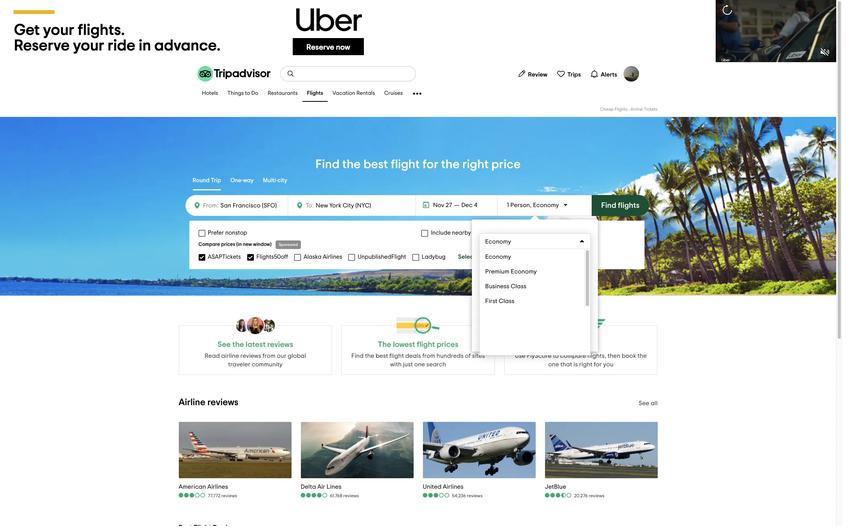 Task type: describe. For each thing, give the bounding box(es) containing it.
tickets
[[644, 107, 658, 112]]

asaptickets
[[208, 254, 241, 260]]

reviews for 61,768 reviews
[[344, 494, 359, 499]]

deals
[[406, 353, 421, 360]]

54,236 reviews link
[[423, 493, 483, 500]]

the inside use flyscore to compare flights, then book the one that is right for you
[[638, 353, 647, 360]]

61,768
[[330, 494, 343, 499]]

delta air lines link
[[301, 484, 359, 491]]

best for for
[[364, 158, 388, 171]]

cruises
[[385, 91, 403, 96]]

include
[[431, 230, 451, 236]]

restaurants
[[268, 91, 298, 96]]

to inside "link"
[[245, 91, 250, 96]]

american
[[179, 484, 206, 491]]

adult
[[484, 271, 499, 277]]

airlines for united airlines
[[443, 484, 464, 491]]

find the best flight deals from hundreds of sites with just one search
[[352, 353, 485, 368]]

1 for 1 adult (18-64)
[[480, 271, 482, 277]]

unpublishedflight
[[358, 254, 407, 260]]

airlines for american airlines
[[208, 484, 228, 491]]

reviews for 20,276 reviews
[[589, 494, 605, 499]]

4 of 5 bubbles image
[[301, 493, 328, 499]]

3.5 of 5 bubbles image
[[545, 493, 573, 499]]

the for find the best flight deals from hundreds of sites with just one search
[[365, 353, 375, 360]]

first class
[[486, 298, 515, 305]]

all for see all
[[651, 401, 658, 407]]

flights link
[[303, 86, 328, 102]]

class for business class
[[511, 284, 527, 290]]

3 of 5 bubbles image for american
[[179, 493, 206, 499]]

things
[[228, 91, 244, 96]]

united airlines
[[423, 484, 464, 491]]

delta air lines
[[301, 484, 342, 491]]

search image
[[287, 70, 295, 78]]

(65+)
[[507, 288, 520, 294]]

flights50off
[[257, 254, 288, 260]]

jetblue
[[545, 484, 567, 491]]

find flights
[[602, 202, 640, 210]]

round trip
[[193, 178, 221, 184]]

1 person , economy
[[507, 202, 559, 209]]

air
[[318, 484, 326, 491]]

(18-
[[500, 271, 509, 277]]

cheap
[[601, 107, 614, 112]]

nov 27
[[433, 202, 452, 209]]

vacation rentals
[[333, 91, 375, 96]]

vacation
[[333, 91, 356, 96]]

read airline reviews from our global traveler community
[[205, 353, 306, 368]]

one-way link
[[231, 172, 254, 191]]

to:
[[306, 203, 314, 209]]

restaurants link
[[263, 86, 303, 102]]

close
[[574, 337, 591, 344]]

with
[[391, 362, 402, 368]]

54,236 reviews
[[452, 494, 483, 499]]

lowest
[[393, 341, 416, 349]]

nearby
[[452, 230, 471, 236]]

from inside read airline reviews from our global traveler community
[[263, 353, 276, 360]]

20,276 reviews
[[575, 494, 605, 499]]

profile picture image
[[624, 66, 640, 82]]

prefer
[[208, 230, 224, 236]]

0 vertical spatial flyscore
[[566, 341, 597, 349]]

20,276
[[575, 494, 588, 499]]

just
[[403, 362, 413, 368]]

20,276 reviews link
[[545, 493, 605, 500]]

alerts
[[601, 71, 618, 78]]

-
[[629, 107, 630, 112]]

61,768 reviews link
[[301, 493, 359, 500]]

0 children (0-17)
[[480, 304, 524, 310]]

dec 4
[[462, 202, 478, 209]]

trips link
[[554, 66, 585, 82]]

seniors
[[485, 288, 505, 294]]

1 for 1 person , economy
[[507, 202, 509, 209]]

premium
[[486, 269, 510, 275]]

that
[[561, 362, 573, 368]]

prefer nonstop
[[208, 230, 247, 236]]

one-way
[[231, 178, 254, 184]]

traveler community
[[228, 362, 283, 368]]

children
[[485, 304, 508, 310]]

class for first class
[[499, 298, 515, 305]]

1 adult (18-64)
[[480, 271, 518, 277]]

airline reviews
[[179, 398, 239, 408]]

round trip link
[[193, 172, 221, 191]]

latest
[[246, 341, 266, 349]]

then
[[608, 353, 621, 360]]

united airlines link
[[423, 484, 483, 491]]

use flyscore to compare flights, then book the one that is right for you
[[515, 353, 647, 368]]

all for select all
[[478, 254, 484, 260]]

do
[[252, 91, 259, 96]]

compare
[[561, 353, 587, 360]]

business class
[[486, 284, 527, 290]]

for
[[423, 158, 439, 171]]

sponsored
[[279, 243, 298, 247]]

rentals
[[357, 91, 375, 96]]

77,772
[[208, 494, 221, 499]]

sites
[[472, 353, 485, 360]]

airline
[[221, 353, 239, 360]]

alaska airlines
[[304, 254, 343, 260]]

0 for 0 seniors (65+)
[[480, 288, 484, 294]]

reviews for airline reviews
[[208, 398, 239, 408]]

see for see all
[[639, 401, 650, 407]]



Task type: vqa. For each thing, say whether or not it's contained in the screenshot.
"Vacation" link on the top
no



Task type: locate. For each thing, give the bounding box(es) containing it.
1 left adult
[[480, 271, 482, 277]]

0 horizontal spatial find
[[316, 158, 340, 171]]

flights left vacation
[[307, 91, 323, 96]]

airlines up 77,772
[[208, 484, 228, 491]]

1 horizontal spatial airline
[[631, 107, 643, 112]]

1 horizontal spatial right
[[580, 362, 593, 368]]

hotels link
[[197, 86, 223, 102]]

0
[[480, 288, 484, 294], [480, 304, 484, 310]]

compare prices (in new window)
[[199, 242, 272, 247]]

airline
[[631, 107, 643, 112], [179, 398, 206, 408]]

0 horizontal spatial flights
[[307, 91, 323, 96]]

2 horizontal spatial airlines
[[443, 484, 464, 491]]

1 vertical spatial 1
[[480, 271, 482, 277]]

flights left '-'
[[615, 107, 628, 112]]

1 vertical spatial right
[[580, 362, 593, 368]]

0 vertical spatial 1
[[507, 202, 509, 209]]

2 horizontal spatial find
[[602, 202, 617, 210]]

city
[[278, 178, 288, 184]]

one
[[549, 362, 560, 368]]

0 for 0 children (0-17)
[[480, 304, 484, 310]]

one search
[[415, 362, 446, 368]]

0 vertical spatial all
[[478, 254, 484, 260]]

right left price
[[463, 158, 489, 171]]

3 of 5 bubbles image down 'united'
[[423, 493, 450, 499]]

things to do
[[228, 91, 259, 96]]

the for see the latest reviews
[[233, 341, 244, 349]]

1 0 from the top
[[480, 288, 484, 294]]

77,772 reviews
[[208, 494, 237, 499]]

1 horizontal spatial flights
[[615, 107, 628, 112]]

0 vertical spatial class
[[511, 284, 527, 290]]

0 horizontal spatial from
[[263, 353, 276, 360]]

1 vertical spatial all
[[651, 401, 658, 407]]

round
[[193, 178, 210, 184]]

0 vertical spatial best
[[364, 158, 388, 171]]

0 vertical spatial flight
[[391, 158, 420, 171]]

prices
[[221, 242, 235, 247]]

flight inside find the best flight deals from hundreds of sites with just one search
[[390, 353, 404, 360]]

2 vertical spatial find
[[352, 353, 364, 360]]

flight for for
[[391, 158, 420, 171]]

flight for deals
[[390, 353, 404, 360]]

ladybug
[[422, 254, 446, 260]]

flights,
[[588, 353, 607, 360]]

0 vertical spatial see
[[218, 341, 231, 349]]

3 of 5 bubbles image down american
[[179, 493, 206, 499]]

0 horizontal spatial to
[[245, 91, 250, 96]]

0 horizontal spatial see
[[218, 341, 231, 349]]

(in
[[236, 242, 242, 247]]

0 horizontal spatial all
[[478, 254, 484, 260]]

reviews inside read airline reviews from our global traveler community
[[241, 353, 261, 360]]

find
[[316, 158, 340, 171], [602, 202, 617, 210], [352, 353, 364, 360]]

dec
[[462, 202, 473, 209]]

best for deals
[[376, 353, 388, 360]]

jetblue link
[[545, 484, 605, 491]]

advertisement region
[[0, 0, 837, 62]]

from left our
[[263, 353, 276, 360]]

1 vertical spatial airline
[[179, 398, 206, 408]]

reviews inside "link"
[[467, 494, 483, 499]]

class down 64)
[[511, 284, 527, 290]]

0 horizontal spatial right
[[463, 158, 489, 171]]

find inside button
[[602, 202, 617, 210]]

From where? text field
[[219, 200, 283, 211]]

global
[[288, 353, 306, 360]]

find for find the best flight for the right price
[[316, 158, 340, 171]]

see the latest reviews
[[218, 341, 293, 349]]

is
[[574, 362, 578, 368]]

review
[[529, 71, 548, 78]]

0 horizontal spatial 1
[[480, 271, 482, 277]]

the inside find the best flight deals from hundreds of sites with just one search
[[365, 353, 375, 360]]

0 left first
[[480, 304, 484, 310]]

1
[[507, 202, 509, 209], [480, 271, 482, 277]]

0 horizontal spatial airline
[[179, 398, 206, 408]]

0 seniors (65+)
[[480, 288, 520, 294]]

1 horizontal spatial 3 of 5 bubbles image
[[423, 493, 450, 499]]

reviews for 77,772 reviews
[[222, 494, 237, 499]]

1 vertical spatial to
[[553, 353, 559, 360]]

compare
[[199, 242, 220, 247]]

american airlines
[[179, 484, 228, 491]]

0 vertical spatial to
[[245, 91, 250, 96]]

alerts link
[[588, 66, 621, 82]]

17)
[[517, 304, 524, 310]]

1 left person
[[507, 202, 509, 209]]

vacation rentals link
[[328, 86, 380, 102]]

our
[[277, 353, 287, 360]]

delta
[[301, 484, 316, 491]]

airlines right alaska
[[323, 254, 343, 260]]

right right 'is'
[[580, 362, 593, 368]]

1 horizontal spatial airlines
[[323, 254, 343, 260]]

flight
[[391, 158, 420, 171], [390, 353, 404, 360]]

class
[[511, 284, 527, 290], [499, 298, 515, 305]]

1 horizontal spatial to
[[553, 353, 559, 360]]

read
[[205, 353, 220, 360]]

flyscore
[[566, 341, 597, 349], [527, 353, 552, 360]]

find for find the best flight deals from hundreds of sites with just one search
[[352, 353, 364, 360]]

new
[[243, 242, 252, 247]]

cheap flights - airline tickets
[[601, 107, 658, 112]]

4
[[474, 202, 478, 209]]

0 horizontal spatial flyscore
[[527, 353, 552, 360]]

book
[[622, 353, 637, 360]]

price
[[492, 158, 521, 171]]

nov
[[433, 202, 445, 209]]

airlines up 54,236 reviews "link"
[[443, 484, 464, 491]]

(0-
[[510, 304, 517, 310]]

1 vertical spatial flyscore
[[527, 353, 552, 360]]

review link
[[515, 66, 551, 82]]

1 vertical spatial flights
[[615, 107, 628, 112]]

2 3 of 5 bubbles image from the left
[[423, 493, 450, 499]]

to left do
[[245, 91, 250, 96]]

one-
[[231, 178, 243, 184]]

To where? text field
[[314, 201, 386, 211]]

person
[[511, 202, 530, 209]]

1 vertical spatial best
[[376, 353, 388, 360]]

premium economy
[[486, 269, 537, 275]]

alaska
[[304, 254, 322, 260]]

54,236
[[452, 494, 466, 499]]

flyscore inside use flyscore to compare flights, then book the one that is right for you
[[527, 353, 552, 360]]

from:
[[203, 203, 219, 209]]

airlines inside 'link'
[[208, 484, 228, 491]]

1 horizontal spatial see
[[639, 401, 650, 407]]

cruises link
[[380, 86, 408, 102]]

find the best flight for the right price
[[316, 158, 521, 171]]

use
[[515, 353, 526, 360]]

hundreds
[[437, 353, 464, 360]]

1 vertical spatial find
[[602, 202, 617, 210]]

flight prices
[[417, 341, 459, 349]]

0 vertical spatial 0
[[480, 288, 484, 294]]

0 horizontal spatial airlines
[[208, 484, 228, 491]]

0 horizontal spatial 3 of 5 bubbles image
[[179, 493, 206, 499]]

to
[[245, 91, 250, 96], [553, 353, 559, 360]]

2 0 from the top
[[480, 304, 484, 310]]

3 of 5 bubbles image inside 54,236 reviews "link"
[[423, 493, 450, 499]]

1 horizontal spatial find
[[352, 353, 364, 360]]

see all
[[639, 401, 658, 407]]

way
[[243, 178, 254, 184]]

first
[[486, 298, 498, 305]]

61,768 reviews
[[330, 494, 359, 499]]

the for find the best flight for the right price
[[343, 158, 361, 171]]

3 of 5 bubbles image for united
[[423, 493, 450, 499]]

1 horizontal spatial all
[[651, 401, 658, 407]]

1 3 of 5 bubbles image from the left
[[179, 493, 206, 499]]

multi-
[[263, 178, 278, 184]]

1 from from the left
[[263, 353, 276, 360]]

select all
[[458, 254, 484, 260]]

flight up "with"
[[390, 353, 404, 360]]

tripadvisor image
[[197, 66, 271, 82]]

airline reviews link
[[179, 398, 239, 408]]

find for find flights
[[602, 202, 617, 210]]

best inside find the best flight deals from hundreds of sites with just one search
[[376, 353, 388, 360]]

3 of 5 bubbles image
[[179, 493, 206, 499], [423, 493, 450, 499]]

1 vertical spatial flight
[[390, 353, 404, 360]]

0 vertical spatial right
[[463, 158, 489, 171]]

hotels
[[202, 91, 218, 96]]

to inside use flyscore to compare flights, then book the one that is right for you
[[553, 353, 559, 360]]

flyscore up compare
[[566, 341, 597, 349]]

1 horizontal spatial 1
[[507, 202, 509, 209]]

right inside use flyscore to compare flights, then book the one that is right for you
[[580, 362, 593, 368]]

airlines for alaska airlines
[[323, 254, 343, 260]]

1 horizontal spatial flyscore
[[566, 341, 597, 349]]

see for see the latest reviews
[[218, 341, 231, 349]]

27
[[446, 202, 452, 209]]

1 horizontal spatial from
[[423, 353, 436, 360]]

find flights button
[[592, 195, 650, 216]]

multi-city link
[[263, 172, 288, 191]]

flyscore up the one
[[527, 353, 552, 360]]

0 left seniors
[[480, 288, 484, 294]]

0 vertical spatial airline
[[631, 107, 643, 112]]

find inside find the best flight deals from hundreds of sites with just one search
[[352, 353, 364, 360]]

select
[[458, 254, 476, 260]]

from inside find the best flight deals from hundreds of sites with just one search
[[423, 353, 436, 360]]

3 of 5 bubbles image inside 77,772 reviews link
[[179, 493, 206, 499]]

flight left for
[[391, 158, 420, 171]]

united
[[423, 484, 442, 491]]

reviews for 54,236 reviews
[[467, 494, 483, 499]]

lines
[[327, 484, 342, 491]]

None search field
[[281, 67, 415, 81]]

1 vertical spatial class
[[499, 298, 515, 305]]

1 vertical spatial see
[[639, 401, 650, 407]]

class down (65+)
[[499, 298, 515, 305]]

all
[[478, 254, 484, 260], [651, 401, 658, 407]]

of
[[465, 353, 471, 360]]

2 from from the left
[[423, 353, 436, 360]]

include nearby airports
[[431, 230, 494, 236]]

business
[[486, 284, 510, 290]]

0 vertical spatial flights
[[307, 91, 323, 96]]

to up the one
[[553, 353, 559, 360]]

from up "one search"
[[423, 353, 436, 360]]

1 vertical spatial 0
[[480, 304, 484, 310]]

0 vertical spatial find
[[316, 158, 340, 171]]

from
[[263, 353, 276, 360], [423, 353, 436, 360]]



